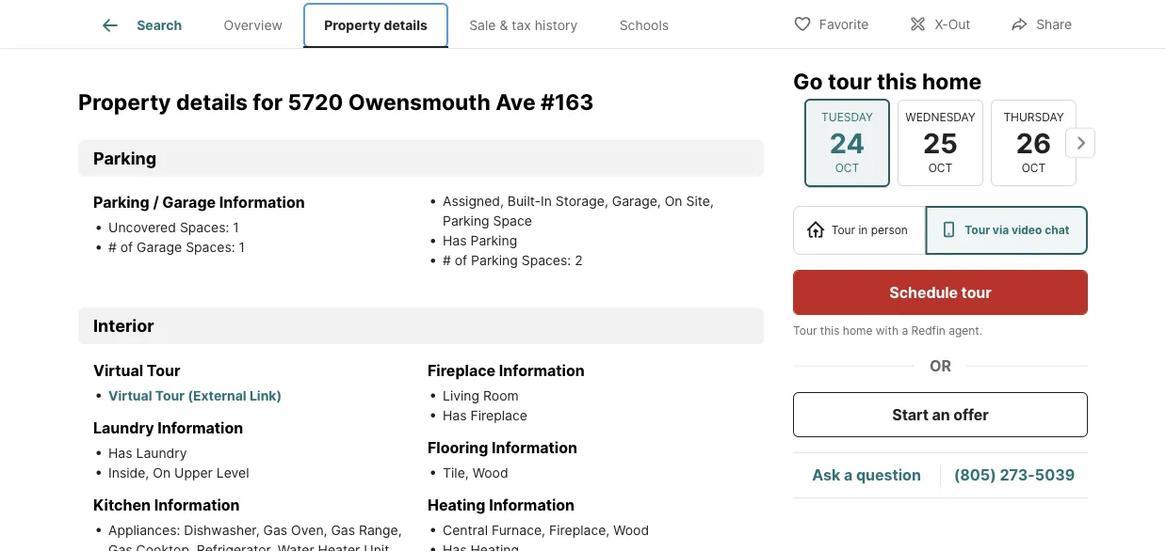Task type: locate. For each thing, give the bounding box(es) containing it.
link)
[[249, 389, 282, 405]]

information inside heating information central furnace, fireplace, wood
[[489, 497, 575, 515]]

1 horizontal spatial on
[[665, 194, 682, 210]]

# inside parking / garage information uncovered spaces: 1 # of garage spaces: 1
[[108, 240, 117, 256]]

heater
[[318, 543, 360, 552]]

laundry
[[93, 420, 154, 438], [136, 446, 187, 462]]

0 horizontal spatial on
[[153, 466, 171, 482]]

1 vertical spatial on
[[153, 466, 171, 482]]

oct for 24
[[835, 162, 859, 175]]

oct inside the tuesday 24 oct
[[835, 162, 859, 175]]

fireplace up living
[[428, 362, 496, 381]]

26
[[1016, 126, 1051, 159]]

ask a question
[[812, 467, 921, 485]]

0 horizontal spatial property
[[78, 89, 171, 116]]

oven,
[[291, 523, 327, 539]]

property for property details
[[324, 17, 381, 33]]

property inside tab
[[324, 17, 381, 33]]

history
[[535, 17, 578, 33]]

2 horizontal spatial oct
[[1022, 162, 1046, 175]]

1 horizontal spatial home
[[922, 68, 982, 94]]

oct for 26
[[1022, 162, 1046, 175]]

garage right /
[[162, 194, 216, 213]]

oct
[[835, 162, 859, 175], [928, 162, 953, 175], [1022, 162, 1046, 175]]

1 oct from the left
[[835, 162, 859, 175]]

favorite
[[819, 16, 869, 32]]

5039
[[1035, 467, 1075, 485]]

uncovered
[[108, 221, 176, 237]]

kitchen
[[93, 497, 151, 515]]

laundry up upper
[[136, 446, 187, 462]]

ask
[[812, 467, 840, 485]]

1 vertical spatial tour
[[961, 284, 991, 302]]

list box
[[793, 206, 1088, 255]]

has up the "inside,"
[[108, 446, 132, 462]]

chat
[[1045, 224, 1069, 237]]

wood right fireplace,
[[613, 523, 649, 539]]

via
[[993, 224, 1009, 237]]

1 horizontal spatial oct
[[928, 162, 953, 175]]

tour left via
[[965, 224, 990, 237]]

details left for
[[176, 89, 248, 116]]

wood inside heating information central furnace, fireplace, wood
[[613, 523, 649, 539]]

has down assigned,
[[443, 234, 467, 250]]

1 horizontal spatial tour
[[961, 284, 991, 302]]

space
[[493, 214, 532, 230]]

tour left with at the bottom right of the page
[[793, 324, 817, 338]]

tour inside option
[[831, 224, 855, 237]]

of down assigned,
[[455, 253, 467, 270]]

tour up tuesday
[[828, 68, 872, 94]]

a right ask
[[844, 467, 853, 485]]

3 oct from the left
[[1022, 162, 1046, 175]]

spaces:
[[180, 221, 229, 237], [186, 240, 235, 256], [522, 253, 571, 270]]

tour for tour via video chat
[[965, 224, 990, 237]]

0 vertical spatial this
[[877, 68, 917, 94]]

1 vertical spatial details
[[176, 89, 248, 116]]

2 oct from the left
[[928, 162, 953, 175]]

25
[[923, 126, 958, 159]]

offer
[[953, 406, 989, 424]]

1 horizontal spatial property
[[324, 17, 381, 33]]

next image
[[1065, 128, 1095, 158]]

details left sale
[[384, 17, 427, 33]]

this
[[877, 68, 917, 94], [820, 324, 840, 338]]

home up wednesday
[[922, 68, 982, 94]]

tab list
[[78, 0, 705, 48]]

information inside laundry information has laundry inside, on upper level
[[158, 420, 243, 438]]

1 horizontal spatial this
[[877, 68, 917, 94]]

overview tab
[[203, 3, 303, 48]]

assigned, built-in storage, garage, on site, parking space has parking # of parking spaces: 2
[[443, 194, 714, 270]]

tour inside option
[[965, 224, 990, 237]]

sale
[[469, 17, 496, 33]]

site,
[[686, 194, 714, 210]]

None button
[[804, 99, 890, 187], [898, 100, 983, 186], [991, 100, 1077, 186], [804, 99, 890, 187], [898, 100, 983, 186], [991, 100, 1077, 186]]

tour left in
[[831, 224, 855, 237]]

home
[[922, 68, 982, 94], [843, 324, 873, 338]]

0 vertical spatial wood
[[472, 466, 508, 482]]

0 horizontal spatial tour
[[828, 68, 872, 94]]

virtual up laundry information has laundry inside, on upper level at the left of page
[[108, 389, 152, 405]]

# down uncovered
[[108, 240, 117, 256]]

garage down uncovered
[[137, 240, 182, 256]]

of down uncovered
[[120, 240, 133, 256]]

gas down appliances:
[[108, 543, 132, 552]]

on left upper
[[153, 466, 171, 482]]

wednesday 25 oct
[[905, 110, 976, 175]]

273-
[[1000, 467, 1035, 485]]

question
[[856, 467, 921, 485]]

agent.
[[949, 324, 982, 338]]

0 horizontal spatial #
[[108, 240, 117, 256]]

a
[[902, 324, 908, 338], [844, 467, 853, 485]]

0 vertical spatial details
[[384, 17, 427, 33]]

1 vertical spatial has
[[443, 408, 467, 424]]

fireplace
[[428, 362, 496, 381], [470, 408, 527, 424]]

tour up virtual tour (external link) link
[[147, 362, 180, 381]]

tour
[[831, 224, 855, 237], [965, 224, 990, 237], [793, 324, 817, 338], [147, 362, 180, 381], [155, 389, 185, 405]]

1 vertical spatial wood
[[613, 523, 649, 539]]

a right with at the bottom right of the page
[[902, 324, 908, 338]]

has down living
[[443, 408, 467, 424]]

tuesday 24 oct
[[821, 110, 873, 175]]

range,
[[359, 523, 402, 539]]

24
[[830, 126, 865, 159]]

# inside assigned, built-in storage, garage, on site, parking space has parking # of parking spaces: 2
[[443, 253, 451, 270]]

tour for go
[[828, 68, 872, 94]]

0 vertical spatial on
[[665, 194, 682, 210]]

sale & tax history tab
[[448, 3, 599, 48]]

property
[[324, 17, 381, 33], [78, 89, 171, 116]]

tax
[[512, 17, 531, 33]]

oct down 26
[[1022, 162, 1046, 175]]

tour up agent.
[[961, 284, 991, 302]]

/
[[153, 194, 159, 213]]

oct down the 24
[[835, 162, 859, 175]]

0 vertical spatial garage
[[162, 194, 216, 213]]

tour this home with a redfin agent.
[[793, 324, 982, 338]]

1 horizontal spatial of
[[455, 253, 467, 270]]

information for heating information central furnace, fireplace, wood
[[489, 497, 575, 515]]

1 vertical spatial a
[[844, 467, 853, 485]]

information inside flooring information tile, wood
[[492, 440, 577, 458]]

1 horizontal spatial #
[[443, 253, 451, 270]]

1 vertical spatial property
[[78, 89, 171, 116]]

on inside laundry information has laundry inside, on upper level
[[153, 466, 171, 482]]

0 vertical spatial home
[[922, 68, 982, 94]]

oct for 25
[[928, 162, 953, 175]]

0 vertical spatial property
[[324, 17, 381, 33]]

tour for schedule
[[961, 284, 991, 302]]

information
[[219, 194, 305, 213], [499, 362, 585, 381], [158, 420, 243, 438], [492, 440, 577, 458], [154, 497, 240, 515], [489, 497, 575, 515]]

wood right tile,
[[472, 466, 508, 482]]

fireplace down room
[[470, 408, 527, 424]]

information inside fireplace information living room has fireplace
[[499, 362, 585, 381]]

1 horizontal spatial wood
[[613, 523, 649, 539]]

1 vertical spatial home
[[843, 324, 873, 338]]

tour inside button
[[961, 284, 991, 302]]

x-out
[[935, 16, 970, 32]]

oct down 25
[[928, 162, 953, 175]]

tour
[[828, 68, 872, 94], [961, 284, 991, 302]]

upper
[[174, 466, 213, 482]]

details for property details
[[384, 17, 427, 33]]

virtual tour virtual tour (external link)
[[93, 362, 282, 405]]

(805) 273-5039
[[954, 467, 1075, 485]]

1 horizontal spatial a
[[902, 324, 908, 338]]

gas up water
[[263, 523, 287, 539]]

wood
[[472, 466, 508, 482], [613, 523, 649, 539]]

0 horizontal spatial of
[[120, 240, 133, 256]]

2
[[575, 253, 583, 270]]

flooring information tile, wood
[[428, 440, 577, 482]]

property up 'property details for 5720 owensmouth ave #163'
[[324, 17, 381, 33]]

on left site,
[[665, 194, 682, 210]]

fireplace information living room has fireplace
[[428, 362, 585, 424]]

parking inside parking / garage information uncovered spaces: 1 # of garage spaces: 1
[[93, 194, 149, 213]]

start
[[892, 406, 929, 424]]

virtual down interior
[[93, 362, 143, 381]]

1 horizontal spatial details
[[384, 17, 427, 33]]

0 horizontal spatial this
[[820, 324, 840, 338]]

in
[[541, 194, 552, 210]]

virtual
[[93, 362, 143, 381], [108, 389, 152, 405]]

heating
[[428, 497, 485, 515]]

(external
[[188, 389, 246, 405]]

0 horizontal spatial a
[[844, 467, 853, 485]]

property down search link
[[78, 89, 171, 116]]

0 vertical spatial has
[[443, 234, 467, 250]]

central
[[443, 523, 488, 539]]

1
[[233, 221, 239, 237], [239, 240, 245, 256]]

0 horizontal spatial wood
[[472, 466, 508, 482]]

oct inside thursday 26 oct
[[1022, 162, 1046, 175]]

flooring
[[428, 440, 488, 458]]

on
[[665, 194, 682, 210], [153, 466, 171, 482]]

0 horizontal spatial details
[[176, 89, 248, 116]]

0 horizontal spatial home
[[843, 324, 873, 338]]

person
[[871, 224, 908, 237]]

home left with at the bottom right of the page
[[843, 324, 873, 338]]

# down assigned,
[[443, 253, 451, 270]]

0 vertical spatial tour
[[828, 68, 872, 94]]

go tour this home
[[793, 68, 982, 94]]

laundry up the "inside,"
[[93, 420, 154, 438]]

property details tab
[[303, 3, 448, 48]]

0 vertical spatial a
[[902, 324, 908, 338]]

0 horizontal spatial oct
[[835, 162, 859, 175]]

oct inside wednesday 25 oct
[[928, 162, 953, 175]]

on inside assigned, built-in storage, garage, on site, parking space has parking # of parking spaces: 2
[[665, 194, 682, 210]]

2 vertical spatial has
[[108, 446, 132, 462]]

schools
[[619, 17, 669, 33]]

gas up heater
[[331, 523, 355, 539]]

tour for tour this home with a redfin agent.
[[793, 324, 817, 338]]

this up wednesday
[[877, 68, 917, 94]]

parking
[[93, 148, 157, 169], [93, 194, 149, 213], [443, 214, 489, 230], [470, 234, 517, 250], [471, 253, 518, 270]]

built-
[[508, 194, 541, 210]]

details inside tab
[[384, 17, 427, 33]]

this left with at the bottom right of the page
[[820, 324, 840, 338]]

information for fireplace information living room has fireplace
[[499, 362, 585, 381]]

gas
[[263, 523, 287, 539], [331, 523, 355, 539], [108, 543, 132, 552]]

virtual tour (external link) link
[[108, 389, 282, 405]]

1 vertical spatial 1
[[239, 240, 245, 256]]



Task type: vqa. For each thing, say whether or not it's contained in the screenshot.
notice.
no



Task type: describe. For each thing, give the bounding box(es) containing it.
on for information
[[153, 466, 171, 482]]

property details
[[324, 17, 427, 33]]

1 vertical spatial virtual
[[108, 389, 152, 405]]

sale & tax history
[[469, 17, 578, 33]]

tuesday
[[821, 110, 873, 124]]

spaces: inside assigned, built-in storage, garage, on site, parking space has parking # of parking spaces: 2
[[522, 253, 571, 270]]

of inside parking / garage information uncovered spaces: 1 # of garage spaces: 1
[[120, 240, 133, 256]]

thursday 26 oct
[[1003, 110, 1064, 175]]

information for flooring information tile, wood
[[492, 440, 577, 458]]

with
[[876, 324, 899, 338]]

wednesday
[[905, 110, 976, 124]]

details for property details for 5720 owensmouth ave #163
[[176, 89, 248, 116]]

room
[[483, 389, 519, 405]]

furnace,
[[492, 523, 545, 539]]

start an offer button
[[793, 393, 1088, 438]]

cooktop,
[[136, 543, 193, 552]]

level
[[216, 466, 249, 482]]

thursday
[[1003, 110, 1064, 124]]

schedule tour
[[889, 284, 991, 302]]

ask a question link
[[812, 467, 921, 485]]

redfin
[[911, 324, 945, 338]]

has inside laundry information has laundry inside, on upper level
[[108, 446, 132, 462]]

(805) 273-5039 link
[[954, 467, 1075, 485]]

information for kitchen information
[[154, 497, 240, 515]]

video
[[1012, 224, 1042, 237]]

on for built-
[[665, 194, 682, 210]]

has inside assigned, built-in storage, garage, on site, parking space has parking # of parking spaces: 2
[[443, 234, 467, 250]]

property details for 5720 owensmouth ave #163
[[78, 89, 594, 116]]

or
[[930, 357, 951, 375]]

dishwasher, gas oven, gas range, gas cooktop, refrigerator, water heater unit
[[108, 523, 402, 552]]

garage,
[[612, 194, 661, 210]]

information for laundry information has laundry inside, on upper level
[[158, 420, 243, 438]]

1 vertical spatial fireplace
[[470, 408, 527, 424]]

share button
[[994, 4, 1088, 43]]

0 vertical spatial laundry
[[93, 420, 154, 438]]

property for property details for 5720 owensmouth ave #163
[[78, 89, 171, 116]]

&
[[500, 17, 508, 33]]

parking / garage information uncovered spaces: 1 # of garage spaces: 1
[[93, 194, 305, 256]]

for
[[253, 89, 283, 116]]

heating information central furnace, fireplace, wood
[[428, 497, 649, 539]]

0 horizontal spatial gas
[[108, 543, 132, 552]]

overview
[[224, 17, 283, 33]]

out
[[948, 16, 970, 32]]

favorite button
[[777, 4, 885, 43]]

information inside parking / garage information uncovered spaces: 1 # of garage spaces: 1
[[219, 194, 305, 213]]

0 vertical spatial fireplace
[[428, 362, 496, 381]]

owensmouth
[[348, 89, 491, 116]]

water
[[278, 543, 314, 552]]

1 vertical spatial laundry
[[136, 446, 187, 462]]

tour left (external
[[155, 389, 185, 405]]

interior
[[93, 317, 154, 337]]

an
[[932, 406, 950, 424]]

search link
[[99, 14, 182, 37]]

list box containing tour in person
[[793, 206, 1088, 255]]

tab list containing search
[[78, 0, 705, 48]]

unit
[[364, 543, 389, 552]]

tour for tour in person
[[831, 224, 855, 237]]

laundry information has laundry inside, on upper level
[[93, 420, 249, 482]]

dishwasher,
[[184, 523, 260, 539]]

schedule
[[889, 284, 958, 302]]

schools tab
[[599, 3, 690, 48]]

fireplace,
[[549, 523, 610, 539]]

of inside assigned, built-in storage, garage, on site, parking space has parking # of parking spaces: 2
[[455, 253, 467, 270]]

tour in person
[[831, 224, 908, 237]]

0 vertical spatial 1
[[233, 221, 239, 237]]

storage,
[[556, 194, 608, 210]]

2 horizontal spatial gas
[[331, 523, 355, 539]]

search
[[137, 17, 182, 33]]

schedule tour button
[[793, 270, 1088, 316]]

x-out button
[[892, 4, 986, 43]]

go
[[793, 68, 823, 94]]

living
[[443, 389, 479, 405]]

(805)
[[954, 467, 996, 485]]

refrigerator,
[[197, 543, 274, 552]]

wood inside flooring information tile, wood
[[472, 466, 508, 482]]

assigned,
[[443, 194, 504, 210]]

in
[[858, 224, 868, 237]]

tile,
[[443, 466, 469, 482]]

1 horizontal spatial gas
[[263, 523, 287, 539]]

x-
[[935, 16, 948, 32]]

tour in person option
[[793, 206, 925, 255]]

start an offer
[[892, 406, 989, 424]]

inside,
[[108, 466, 149, 482]]

1 vertical spatial garage
[[137, 240, 182, 256]]

kitchen information
[[93, 497, 240, 515]]

tour via video chat option
[[925, 206, 1088, 255]]

#163
[[541, 89, 594, 116]]

ave
[[496, 89, 536, 116]]

5720
[[288, 89, 343, 116]]

0 vertical spatial virtual
[[93, 362, 143, 381]]

1 vertical spatial this
[[820, 324, 840, 338]]

tour via video chat
[[965, 224, 1069, 237]]

has inside fireplace information living room has fireplace
[[443, 408, 467, 424]]

share
[[1036, 16, 1072, 32]]

appliances:
[[108, 523, 184, 539]]



